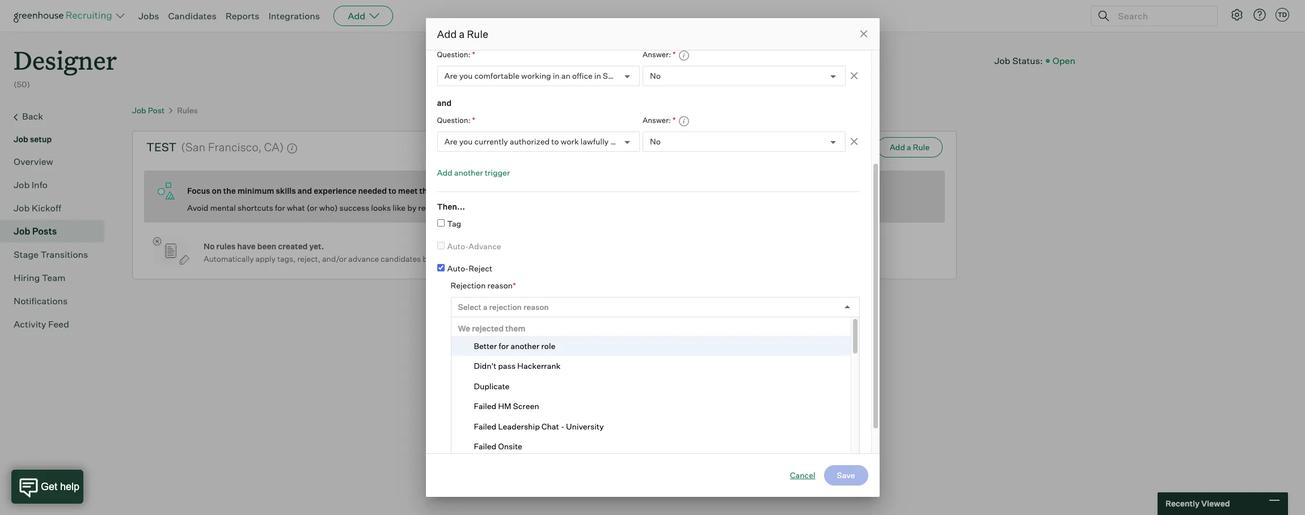 Task type: vqa. For each thing, say whether or not it's contained in the screenshot.
US?'s When Multiple Answer Values Are Selected, An Applicant Only Needs To Match One Of Them To Trigger This Condition. element
yes



Task type: locate. For each thing, give the bounding box(es) containing it.
how
[[458, 254, 473, 264]]

on inside no rules have been created yet. automatically apply tags, reject, and/or advance candidates based on how they answer application questions.
[[447, 254, 456, 264]]

designer
[[14, 43, 117, 77]]

1 vertical spatial when multiple answer values are selected, an applicant only needs to match one of them to trigger this condition. element
[[676, 114, 690, 127]]

1 vertical spatial rule
[[913, 143, 930, 152]]

0 vertical spatial you
[[459, 71, 473, 81]]

rule
[[467, 28, 488, 40], [913, 143, 930, 152]]

3 failed from the top
[[474, 442, 497, 452]]

auto-advance
[[447, 242, 501, 251]]

answer: * left when multiple answer values are selected, an applicant only needs to match one of them to trigger this condition. icon
[[643, 115, 676, 125]]

hackerrank
[[517, 362, 561, 371]]

1 vertical spatial you
[[459, 137, 473, 147]]

1 vertical spatial answer: *
[[643, 115, 676, 125]]

activity
[[14, 319, 46, 330]]

2 vertical spatial failed
[[474, 442, 497, 452]]

2 are from the top
[[445, 137, 458, 147]]

0 vertical spatial rule
[[467, 28, 488, 40]]

when multiple answer values are selected, an applicant only needs to match one of them to trigger this condition. element
[[676, 48, 690, 62], [676, 114, 690, 127]]

question: * up currently
[[437, 115, 475, 125]]

another down them
[[511, 342, 540, 351]]

notifications
[[14, 295, 68, 307]]

goals
[[434, 186, 455, 196]]

1 horizontal spatial to
[[552, 137, 559, 147]]

job inside job info link
[[14, 179, 30, 190]]

1 vertical spatial another
[[511, 342, 540, 351]]

meet
[[398, 186, 418, 196]]

failed left hm
[[474, 402, 497, 412]]

0 vertical spatial another
[[454, 168, 483, 178]]

rules
[[216, 242, 236, 252]]

answer: for us?
[[643, 116, 671, 125]]

2 failed from the top
[[474, 422, 497, 432]]

you for currently
[[459, 137, 473, 147]]

0 vertical spatial add a rule
[[437, 28, 488, 40]]

0 vertical spatial question: *
[[437, 50, 475, 59]]

add another trigger
[[437, 168, 510, 178]]

integrations link
[[269, 10, 320, 22]]

Auto-Reject checkbox
[[437, 265, 445, 272]]

0 vertical spatial answer: *
[[643, 50, 676, 59]]

answer: * for francisco
[[643, 50, 676, 59]]

no inside no rules have been created yet. automatically apply tags, reject, and/or advance candidates based on how they answer application questions.
[[204, 242, 215, 252]]

posts
[[32, 226, 57, 237]]

0 horizontal spatial add a rule
[[437, 28, 488, 40]]

looks
[[371, 203, 391, 213]]

0 vertical spatial are
[[445, 71, 458, 81]]

a inside button
[[907, 143, 912, 152]]

personality
[[563, 203, 604, 213]]

reason up select a rejection reason
[[488, 281, 513, 290]]

asking
[[475, 203, 500, 213]]

2 answer: from the top
[[643, 116, 671, 125]]

didn't
[[474, 362, 497, 371]]

answer: up 5
[[643, 50, 671, 59]]

0 vertical spatial failed
[[474, 402, 497, 412]]

0 horizontal spatial reason
[[488, 281, 513, 290]]

2 horizontal spatial the
[[619, 137, 631, 147]]

1 vertical spatial to
[[389, 186, 396, 196]]

are
[[445, 71, 458, 81], [445, 137, 458, 147]]

been
[[257, 242, 276, 252]]

rule inside button
[[913, 143, 930, 152]]

1 question: from the top
[[437, 50, 471, 59]]

better for another role
[[474, 342, 556, 351]]

when multiple answer values are selected, an applicant only needs to match one of them to trigger this condition. image
[[679, 116, 690, 127]]

screen
[[513, 402, 539, 412]]

francisco
[[619, 71, 655, 81]]

question: for are you currently authorized to work lawfully in the us?
[[437, 116, 471, 125]]

question: * for are you comfortable working in an office in san francisco 5 days a week?
[[437, 50, 475, 59]]

auto- for reject
[[447, 264, 469, 274]]

job left post
[[132, 105, 146, 115]]

answer
[[492, 254, 518, 264]]

0 vertical spatial question:
[[437, 50, 471, 59]]

1 horizontal spatial reason
[[524, 303, 549, 312]]

add a rule inside button
[[890, 143, 930, 152]]

0 vertical spatial to
[[552, 137, 559, 147]]

status:
[[1013, 55, 1043, 66]]

job
[[482, 186, 494, 196]]

back
[[22, 110, 43, 122]]

2 answer: * from the top
[[643, 115, 676, 125]]

about
[[540, 203, 561, 213]]

notifications link
[[14, 294, 100, 308]]

auto-reject
[[447, 264, 492, 274]]

2 question: from the top
[[437, 116, 471, 125]]

to left the 'work' at the top of the page
[[552, 137, 559, 147]]

interests,
[[703, 203, 739, 213]]

0 horizontal spatial for
[[275, 203, 285, 213]]

post
[[148, 105, 165, 115]]

answer: up us?
[[643, 116, 671, 125]]

1 question: * from the top
[[437, 50, 475, 59]]

the left us?
[[619, 137, 631, 147]]

1 auto- from the top
[[447, 242, 469, 251]]

failed up failed onsite
[[474, 422, 497, 432]]

for down email
[[499, 342, 509, 351]]

0 horizontal spatial the
[[223, 186, 236, 196]]

0 horizontal spatial another
[[454, 168, 483, 178]]

1 vertical spatial add a rule
[[890, 143, 930, 152]]

you left comfortable
[[459, 71, 473, 81]]

1 you from the top
[[459, 71, 473, 81]]

job left posts on the left
[[14, 226, 30, 237]]

1 horizontal spatial in
[[594, 71, 601, 81]]

...
[[457, 202, 465, 212]]

designer link
[[14, 32, 117, 79]]

on right the focus
[[212, 186, 222, 196]]

0 horizontal spatial rule
[[467, 28, 488, 40]]

question: * up comfortable
[[437, 50, 475, 59]]

1 when multiple answer values are selected, an applicant only needs to match one of them to trigger this condition. element from the top
[[676, 48, 690, 62]]

add inside popup button
[[348, 10, 366, 22]]

characteristics,
[[606, 203, 664, 213]]

automatically apply tags, reject, and/or advance candidates based on how they answer application questions. image
[[287, 143, 298, 154]]

1 vertical spatial question: *
[[437, 115, 475, 125]]

to
[[552, 137, 559, 147], [389, 186, 396, 196]]

td button
[[1274, 6, 1292, 24]]

job left kickoff
[[14, 202, 30, 214]]

reason
[[488, 281, 513, 290], [524, 303, 549, 312]]

a
[[459, 28, 465, 40], [683, 71, 687, 81], [907, 143, 912, 152], [483, 303, 488, 312]]

to left meet
[[389, 186, 396, 196]]

on left how on the left of page
[[447, 254, 456, 264]]

in left san
[[594, 71, 601, 81]]

you
[[459, 71, 473, 81], [459, 137, 473, 147]]

in right lawfully
[[611, 137, 617, 147]]

add
[[348, 10, 366, 22], [437, 28, 457, 40], [890, 143, 905, 152], [437, 168, 453, 178]]

job kickoff link
[[14, 201, 100, 215]]

0 vertical spatial auto-
[[447, 242, 469, 251]]

you left currently
[[459, 137, 473, 147]]

failed for failed onsite
[[474, 442, 497, 452]]

1 horizontal spatial another
[[511, 342, 540, 351]]

job left status:
[[995, 55, 1011, 66]]

greenhouse recruiting image
[[14, 9, 116, 23]]

answer: * for us?
[[643, 115, 676, 125]]

stage transitions
[[14, 249, 88, 260]]

1 failed from the top
[[474, 402, 497, 412]]

job info link
[[14, 178, 100, 192]]

1 vertical spatial failed
[[474, 422, 497, 432]]

another up this at the left of page
[[454, 168, 483, 178]]

0 vertical spatial on
[[212, 186, 222, 196]]

0 horizontal spatial and
[[298, 186, 312, 196]]

auto-
[[447, 242, 469, 251], [447, 264, 469, 274]]

* left when multiple answer values are selected, an applicant only needs to match one of them to trigger this condition. image
[[673, 50, 676, 59]]

1 vertical spatial are
[[445, 137, 458, 147]]

pass
[[498, 362, 516, 371]]

for left what
[[275, 203, 285, 213]]

reason up them
[[524, 303, 549, 312]]

2 horizontal spatial in
[[611, 137, 617, 147]]

failed for failed hm screen
[[474, 402, 497, 412]]

failed for failed leadership chat - university
[[474, 422, 497, 432]]

cancel link
[[790, 470, 816, 482]]

1 vertical spatial auto-
[[447, 264, 469, 274]]

1 answer: * from the top
[[643, 50, 676, 59]]

2 you from the top
[[459, 137, 473, 147]]

when multiple answer values are selected, an applicant only needs to match one of them to trigger this condition. element down days
[[676, 114, 690, 127]]

when multiple answer values are selected, an applicant only needs to match one of them to trigger this condition. image
[[679, 50, 690, 61]]

1 vertical spatial no
[[650, 137, 661, 147]]

1 horizontal spatial for
[[499, 342, 509, 351]]

add a rule inside dialog
[[437, 28, 488, 40]]

another inside button
[[454, 168, 483, 178]]

0 vertical spatial no
[[650, 71, 661, 81]]

job inside job kickoff link
[[14, 202, 30, 214]]

0 vertical spatial answer:
[[643, 50, 671, 59]]

0 horizontal spatial to
[[389, 186, 396, 196]]

personal
[[750, 203, 782, 213]]

2 question: * from the top
[[437, 115, 475, 125]]

then ...
[[437, 202, 465, 212]]

2 vertical spatial no
[[204, 242, 215, 252]]

failed left onsite
[[474, 442, 497, 452]]

in
[[553, 71, 560, 81], [594, 71, 601, 81], [611, 137, 617, 147]]

background.
[[784, 203, 831, 213]]

open
[[1053, 55, 1076, 66]]

or
[[740, 203, 748, 213]]

when multiple answer values are selected, an applicant only needs to match one of them to trigger this condition. element up days
[[676, 48, 690, 62]]

0 vertical spatial and
[[437, 98, 452, 108]]

job inside job posts link
[[14, 226, 30, 237]]

1 horizontal spatial add a rule
[[890, 143, 930, 152]]

better
[[474, 342, 497, 351]]

the up mental at the left of page
[[223, 186, 236, 196]]

answer: * up 5
[[643, 50, 676, 59]]

1 horizontal spatial the
[[420, 186, 432, 196]]

0 horizontal spatial on
[[212, 186, 222, 196]]

0 vertical spatial reason
[[488, 281, 513, 290]]

transitions
[[41, 249, 88, 260]]

1 horizontal spatial rule
[[913, 143, 930, 152]]

2 when multiple answer values are selected, an applicant only needs to match one of them to trigger this condition. element from the top
[[676, 114, 690, 127]]

to inside add a rule dialog
[[552, 137, 559, 147]]

another
[[454, 168, 483, 178], [511, 342, 540, 351]]

no left days
[[650, 71, 661, 81]]

2 auto- from the top
[[447, 264, 469, 274]]

auto- up how on the left of page
[[447, 242, 469, 251]]

question:
[[437, 50, 471, 59], [437, 116, 471, 125]]

when multiple answer values are selected, an applicant only needs to match one of them to trigger this condition. element for francisco
[[676, 48, 690, 62]]

add button
[[334, 6, 393, 26]]

overview
[[14, 156, 53, 167]]

1 horizontal spatial and
[[437, 98, 452, 108]]

office
[[572, 71, 593, 81]]

td
[[1278, 11, 1287, 19]]

(or
[[307, 203, 318, 213]]

are up add another trigger at the top
[[445, 137, 458, 147]]

hm
[[498, 402, 511, 412]]

are for are you comfortable working in an office in san francisco 5 days a week?
[[445, 71, 458, 81]]

auto- for advance
[[447, 242, 469, 251]]

are left comfortable
[[445, 71, 458, 81]]

1 horizontal spatial on
[[447, 254, 456, 264]]

1 vertical spatial question:
[[437, 116, 471, 125]]

this
[[465, 186, 480, 196]]

reject
[[469, 264, 492, 274]]

in left an
[[553, 71, 560, 81]]

1 answer: from the top
[[643, 50, 671, 59]]

1 vertical spatial for
[[499, 342, 509, 351]]

no
[[650, 71, 661, 81], [650, 137, 661, 147], [204, 242, 215, 252]]

no right us?
[[650, 137, 661, 147]]

(san
[[181, 140, 206, 154]]

1 vertical spatial on
[[447, 254, 456, 264]]

0 vertical spatial when multiple answer values are selected, an applicant only needs to match one of them to trigger this condition. element
[[676, 48, 690, 62]]

when multiple answer values are selected, an applicant only needs to match one of them to trigger this condition. element for us?
[[676, 114, 690, 127]]

1 vertical spatial answer:
[[643, 116, 671, 125]]

we rejected them
[[458, 324, 526, 334]]

td button
[[1276, 8, 1290, 22]]

overview link
[[14, 155, 100, 168]]

auto- down how on the left of page
[[447, 264, 469, 274]]

automatically
[[204, 254, 254, 264]]

no left rules
[[204, 242, 215, 252]]

0 horizontal spatial in
[[553, 71, 560, 81]]

the right meet
[[420, 186, 432, 196]]

week?
[[689, 71, 713, 81]]

kickoff
[[32, 202, 61, 214]]

failed
[[474, 402, 497, 412], [474, 422, 497, 432], [474, 442, 497, 452]]

job
[[995, 55, 1011, 66], [132, 105, 146, 115], [14, 134, 28, 144], [14, 179, 30, 190], [14, 202, 30, 214], [14, 226, 30, 237]]

(50)
[[14, 80, 30, 89]]

job left setup
[[14, 134, 28, 144]]

test
[[146, 140, 177, 154]]

1 are from the top
[[445, 71, 458, 81]]

job left info on the left top
[[14, 179, 30, 190]]

* left when multiple answer values are selected, an applicant only needs to match one of them to trigger this condition. icon
[[673, 115, 676, 125]]



Task type: describe. For each thing, give the bounding box(es) containing it.
* up comfortable
[[472, 50, 475, 59]]

in for lawfully
[[611, 137, 617, 147]]

job post link
[[132, 105, 165, 115]]

Send email checkbox
[[451, 330, 458, 338]]

job for job kickoff
[[14, 202, 30, 214]]

job for job post
[[132, 105, 146, 115]]

designer (50)
[[14, 43, 117, 89]]

job info
[[14, 179, 48, 190]]

candidates
[[381, 254, 421, 264]]

email
[[482, 330, 502, 339]]

test (san francisco, ca)
[[146, 140, 284, 154]]

Search text field
[[1115, 8, 1207, 24]]

jobs link
[[138, 10, 159, 22]]

are for are you currently authorized to work lawfully in the us?
[[445, 137, 458, 147]]

no for francisco
[[650, 71, 661, 81]]

experience
[[314, 186, 357, 196]]

working
[[521, 71, 551, 81]]

activity feed
[[14, 319, 69, 330]]

comfortable
[[475, 71, 520, 81]]

job kickoff
[[14, 202, 61, 214]]

no for us?
[[650, 137, 661, 147]]

questions.
[[562, 254, 600, 264]]

recently
[[1166, 499, 1200, 509]]

rejection reason *
[[451, 281, 516, 290]]

1 vertical spatial and
[[298, 186, 312, 196]]

focus on the minimum skills and experience needed to meet the goals of this job
[[187, 186, 494, 196]]

rule inside dialog
[[467, 28, 488, 40]]

role
[[541, 342, 556, 351]]

what
[[287, 203, 305, 213]]

failed onsite
[[474, 442, 522, 452]]

we
[[458, 324, 470, 334]]

job for job setup
[[14, 134, 28, 144]]

add a rule dialog
[[426, 0, 880, 516]]

activity feed link
[[14, 318, 100, 331]]

reports
[[226, 10, 260, 22]]

work
[[561, 137, 579, 147]]

for inside add a rule dialog
[[499, 342, 509, 351]]

yet.
[[309, 242, 324, 252]]

cancel
[[790, 471, 816, 481]]

questions
[[501, 203, 538, 213]]

currently
[[475, 137, 508, 147]]

in for office
[[594, 71, 601, 81]]

send
[[461, 330, 480, 339]]

0 vertical spatial for
[[275, 203, 285, 213]]

candidates link
[[168, 10, 217, 22]]

rejection
[[451, 281, 486, 290]]

san
[[603, 71, 617, 81]]

individual
[[665, 203, 702, 213]]

didn't pass hackerrank
[[474, 362, 561, 371]]

answer: for francisco
[[643, 50, 671, 59]]

jobs
[[138, 10, 159, 22]]

from
[[456, 203, 473, 213]]

stage transitions link
[[14, 248, 100, 261]]

Auto-Advance checkbox
[[437, 242, 445, 250]]

question: * for are you currently authorized to work lawfully in the us?
[[437, 115, 475, 125]]

-
[[561, 422, 565, 432]]

* up currently
[[472, 115, 475, 125]]

1 vertical spatial reason
[[524, 303, 549, 312]]

have
[[237, 242, 256, 252]]

job for job posts
[[14, 226, 30, 237]]

skills
[[276, 186, 296, 196]]

job post
[[132, 105, 165, 115]]

send email
[[461, 330, 502, 339]]

* up rejection
[[513, 281, 516, 290]]

refraining
[[418, 203, 454, 213]]

add a rule button
[[877, 137, 943, 158]]

configure image
[[1231, 8, 1244, 22]]

add another trigger button
[[437, 164, 510, 183]]

job posts link
[[14, 224, 100, 238]]

the inside add a rule dialog
[[619, 137, 631, 147]]

of
[[456, 186, 464, 196]]

chat
[[542, 422, 559, 432]]

job for job status:
[[995, 55, 1011, 66]]

and inside add a rule dialog
[[437, 98, 452, 108]]

rules
[[177, 105, 198, 115]]

job posts
[[14, 226, 57, 237]]

an
[[562, 71, 571, 81]]

job setup
[[14, 134, 52, 144]]

question: for are you comfortable working in an office in san francisco 5 days a week?
[[437, 50, 471, 59]]

and/or
[[322, 254, 347, 264]]

no rules have been created yet. automatically apply tags, reject, and/or advance candidates based on how they answer application questions.
[[204, 242, 600, 264]]

advance
[[348, 254, 379, 264]]

job for job info
[[14, 179, 30, 190]]

then
[[437, 202, 457, 212]]

focus
[[187, 186, 210, 196]]

by
[[407, 203, 417, 213]]

reports link
[[226, 10, 260, 22]]

viewed
[[1202, 499, 1230, 509]]

failed leadership chat - university
[[474, 422, 604, 432]]

recently viewed
[[1166, 499, 1230, 509]]

team
[[42, 272, 66, 283]]

you for comfortable
[[459, 71, 473, 81]]

stage
[[14, 249, 39, 260]]

automatically apply tags, reject, and/or advance candidates based on how they answer application questions. element
[[284, 137, 298, 157]]

advance
[[469, 242, 501, 251]]

hiring team
[[14, 272, 66, 283]]

tag
[[447, 219, 461, 229]]

setup
[[30, 134, 52, 144]]

feed
[[48, 319, 69, 330]]

success
[[340, 203, 370, 213]]

leadership
[[498, 422, 540, 432]]

are you currently authorized to work lawfully in the us?
[[445, 137, 649, 147]]

Tag checkbox
[[437, 220, 445, 227]]

needed
[[358, 186, 387, 196]]

mental
[[210, 203, 236, 213]]



